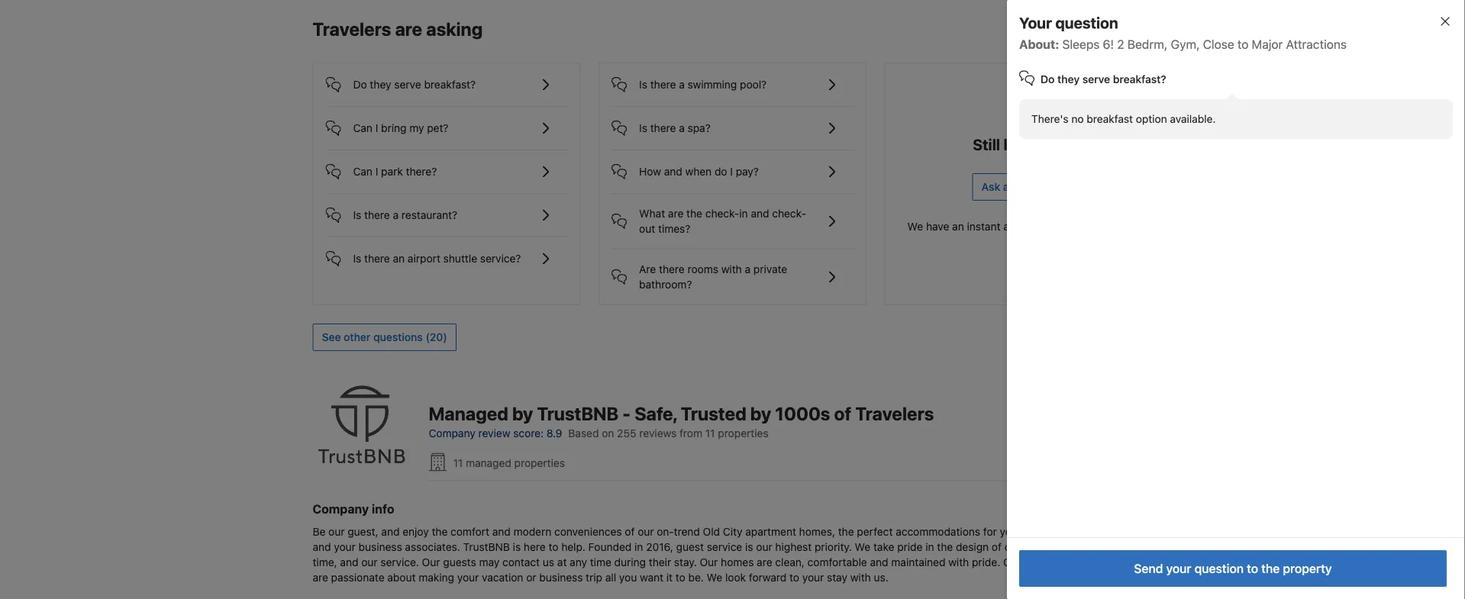 Task type: describe. For each thing, give the bounding box(es) containing it.
1 horizontal spatial with
[[850, 571, 871, 584]]

stay.
[[674, 556, 697, 568]]

family,
[[1067, 525, 1098, 538]]

your up properties,
[[1042, 525, 1064, 538]]

help.
[[561, 541, 586, 553]]

answer
[[1004, 220, 1039, 233]]

1 is from the left
[[513, 541, 521, 553]]

see for see availability
[[1068, 24, 1087, 37]]

is there an airport shuttle service?
[[353, 252, 521, 265]]

1 our from the left
[[422, 556, 440, 568]]

8.9
[[547, 427, 562, 439]]

homes,
[[799, 525, 835, 538]]

an for airport
[[393, 252, 405, 265]]

swimming
[[688, 78, 737, 91]]

company inside managed by trustbnb - safe, trusted by 1000s of travelers company review score: 8.9 based on 255 reviews from 11 properties
[[429, 427, 475, 439]]

the up associates.
[[432, 525, 448, 538]]

send
[[1134, 562, 1163, 576]]

in inside "what are the check-in and check- out times?"
[[739, 207, 748, 220]]

and down properties,
[[1064, 556, 1083, 568]]

all
[[605, 571, 616, 584]]

there?
[[406, 165, 437, 178]]

11 managed properties
[[453, 457, 565, 469]]

shuttle
[[443, 252, 477, 265]]

is there a swimming pool? button
[[612, 63, 854, 94]]

bring
[[381, 122, 407, 134]]

a inside button
[[1003, 180, 1009, 193]]

property
[[1283, 562, 1332, 576]]

with inside are there rooms with a private bathroom?
[[721, 263, 742, 276]]

on
[[602, 427, 614, 439]]

is there a spa? button
[[612, 107, 854, 137]]

to right it
[[676, 571, 686, 584]]

enjoy
[[403, 525, 429, 538]]

here
[[524, 541, 546, 553]]

are inside "what are the check-in and check- out times?"
[[668, 207, 684, 220]]

see availability
[[1068, 24, 1143, 37]]

to inside button
[[1247, 562, 1258, 576]]

-
[[622, 403, 631, 424]]

11 inside managed by trustbnb - safe, trusted by 1000s of travelers company review score: 8.9 based on 255 reviews from 11 properties
[[705, 427, 715, 439]]

ask
[[982, 180, 1000, 193]]

pride
[[897, 541, 923, 553]]

when
[[685, 165, 712, 178]]

out
[[639, 222, 655, 235]]

is there a swimming pool?
[[639, 78, 767, 91]]

the inside "what are the check-in and check- out times?"
[[687, 207, 702, 220]]

what are the check-in and check- out times? button
[[612, 194, 854, 237]]

asking
[[426, 18, 483, 40]]

there for is there a spa?
[[650, 122, 676, 134]]

are there rooms with a private bathroom?
[[639, 263, 787, 291]]

there's no breakfast option available.
[[1032, 113, 1216, 125]]

managed
[[429, 403, 508, 424]]

your
[[1019, 14, 1052, 32]]

to left most
[[1042, 220, 1051, 233]]

reviews
[[639, 427, 677, 439]]

at
[[557, 556, 567, 568]]

your question dialog
[[983, 0, 1465, 599]]

may
[[479, 556, 500, 568]]

take
[[874, 541, 894, 553]]

be
[[313, 525, 326, 538]]

1 vertical spatial business
[[539, 571, 583, 584]]

6!
[[1103, 37, 1114, 52]]

and down info at the bottom of the page
[[381, 525, 400, 538]]

pool?
[[740, 78, 767, 91]]

your left the stay
[[802, 571, 824, 584]]

want
[[640, 571, 664, 584]]

is for is there a spa?
[[639, 122, 647, 134]]

managed
[[466, 457, 511, 469]]

forward
[[749, 571, 787, 584]]

i inside how and when do i pay? button
[[730, 165, 733, 178]]

2 horizontal spatial in
[[926, 541, 934, 553]]

0 horizontal spatial we
[[707, 571, 723, 584]]

255
[[617, 427, 636, 439]]

be our guest, and enjoy the comfort and modern conveniences of our on-trend old city apartment homes,  the perfect accommodations for you and your family, or you and your business associates.   trustbnb is here to help. founded in 2016, guest service is our highest priority. we take pride in the design of our properties, our response time, and our service. our guests may contact us at any time during their stay.  our homes are clean, comfortable and maintained with pride. our friendly and helpful staff are passionate about making your vacation or business trip all you want it to be. we look forward to your stay with us.
[[313, 525, 1145, 584]]

and right how
[[664, 165, 682, 178]]

1 horizontal spatial we
[[855, 541, 871, 553]]

sleeps
[[1063, 37, 1100, 52]]

0 vertical spatial business
[[359, 541, 402, 553]]

service
[[707, 541, 742, 553]]

accommodations
[[896, 525, 980, 538]]

travelers inside managed by trustbnb - safe, trusted by 1000s of travelers company review score: 8.9 based on 255 reviews from 11 properties
[[856, 403, 934, 424]]

1 horizontal spatial questions
[[1082, 220, 1130, 233]]

do inside your question dialog
[[1041, 73, 1055, 86]]

there for is there an airport shuttle service?
[[364, 252, 390, 265]]

most
[[1054, 220, 1079, 233]]

your down guests
[[457, 571, 479, 584]]

an for instant
[[952, 220, 964, 233]]

is there a spa?
[[639, 122, 711, 134]]

1 horizontal spatial you
[[1000, 525, 1018, 538]]

breakfast
[[1087, 113, 1133, 125]]

1 by from the left
[[512, 403, 533, 424]]

are left the asking
[[395, 18, 422, 40]]

the inside the send your question to the property button
[[1262, 562, 1280, 576]]

trustbnb inside managed by trustbnb - safe, trusted by 1000s of travelers company review score: 8.9 based on 255 reviews from 11 properties
[[537, 403, 619, 424]]

homes
[[721, 556, 754, 568]]

your down guest,
[[334, 541, 356, 553]]

trustbnb inside be our guest, and enjoy the comfort and modern conveniences of our on-trend old city apartment homes,  the perfect accommodations for you and your family, or you and your business associates.   trustbnb is here to help. founded in 2016, guest service is our highest priority. we take pride in the design of our properties, our response time, and our service. our guests may contact us at any time during their stay.  our homes are clean, comfortable and maintained with pride. our friendly and helpful staff are passionate about making your vacation or business trip all you want it to be. we look forward to your stay with us.
[[463, 541, 510, 553]]

attractions
[[1286, 37, 1347, 52]]

us
[[543, 556, 554, 568]]

my
[[409, 122, 424, 134]]

do
[[715, 165, 727, 178]]

close
[[1203, 37, 1234, 52]]

no
[[1072, 113, 1084, 125]]

can for can i park there?
[[353, 165, 373, 178]]

1 vertical spatial or
[[526, 571, 536, 584]]

serve inside button
[[394, 78, 421, 91]]

2 horizontal spatial of
[[992, 541, 1002, 553]]

2 is from the left
[[745, 541, 753, 553]]

breakfast? inside your question dialog
[[1113, 73, 1166, 86]]

question for ask a question
[[1012, 180, 1056, 193]]

still looking?
[[973, 135, 1065, 153]]

are up the forward
[[757, 556, 772, 568]]

there for is there a restaurant?
[[364, 209, 390, 221]]

is for is there a swimming pool?
[[639, 78, 647, 91]]

any
[[570, 556, 587, 568]]

your inside button
[[1166, 562, 1192, 576]]

clean,
[[775, 556, 805, 568]]

rooms
[[688, 263, 718, 276]]

can i bring my pet?
[[353, 122, 449, 134]]

1 vertical spatial properties
[[514, 457, 565, 469]]

1 check- from the left
[[705, 207, 739, 220]]

guest
[[676, 541, 704, 553]]

from
[[680, 427, 703, 439]]

travelers are asking
[[313, 18, 483, 40]]

time
[[590, 556, 612, 568]]

0 horizontal spatial in
[[635, 541, 643, 553]]

a for spa?
[[679, 122, 685, 134]]

send your question to the property button
[[1019, 551, 1447, 587]]

3 our from the left
[[1003, 556, 1022, 568]]

apartment
[[745, 525, 796, 538]]

response
[[1100, 541, 1145, 553]]

i for bring
[[375, 122, 378, 134]]

0 horizontal spatial 11
[[453, 457, 463, 469]]

gym,
[[1171, 37, 1200, 52]]

info
[[372, 502, 394, 516]]

2
[[1117, 37, 1124, 52]]

to up us
[[549, 541, 558, 553]]

2 our from the left
[[700, 556, 718, 568]]

instant
[[967, 220, 1001, 233]]

bedrm,
[[1128, 37, 1168, 52]]

there's
[[1032, 113, 1069, 125]]

1 vertical spatial with
[[949, 556, 969, 568]]

we have an instant answer to most questions
[[908, 220, 1130, 233]]

it
[[666, 571, 673, 584]]

old
[[703, 525, 720, 538]]

other
[[344, 331, 371, 344]]

are down time,
[[313, 571, 328, 584]]



Task type: locate. For each thing, give the bounding box(es) containing it.
1 horizontal spatial is
[[745, 541, 753, 553]]

you right the 'for'
[[1000, 525, 1018, 538]]

city
[[723, 525, 743, 538]]

0 horizontal spatial by
[[512, 403, 533, 424]]

0 horizontal spatial you
[[619, 571, 637, 584]]

see other questions (20)
[[322, 331, 447, 344]]

are
[[639, 263, 656, 276]]

by left 1000s
[[750, 403, 771, 424]]

and
[[664, 165, 682, 178], [751, 207, 769, 220], [381, 525, 400, 538], [492, 525, 511, 538], [1021, 525, 1039, 538], [313, 541, 331, 553], [340, 556, 358, 568], [870, 556, 888, 568], [1064, 556, 1083, 568]]

question inside button
[[1195, 562, 1244, 576]]

to down clean,
[[790, 571, 799, 584]]

11
[[705, 427, 715, 439], [453, 457, 463, 469]]

0 vertical spatial trustbnb
[[537, 403, 619, 424]]

1 horizontal spatial our
[[700, 556, 718, 568]]

our up be.
[[700, 556, 718, 568]]

availability
[[1090, 24, 1143, 37]]

0 horizontal spatial is
[[513, 541, 521, 553]]

0 horizontal spatial of
[[625, 525, 635, 538]]

service?
[[480, 252, 521, 265]]

we right be.
[[707, 571, 723, 584]]

vacation
[[482, 571, 523, 584]]

by
[[512, 403, 533, 424], [750, 403, 771, 424]]

about:
[[1019, 37, 1059, 52]]

do inside button
[[353, 78, 367, 91]]

1 horizontal spatial check-
[[772, 207, 806, 220]]

i inside can i park there? button
[[375, 165, 378, 178]]

is up contact
[[513, 541, 521, 553]]

is for is there a restaurant?
[[353, 209, 361, 221]]

0 vertical spatial 11
[[705, 427, 715, 439]]

perfect
[[857, 525, 893, 538]]

there for is there a swimming pool?
[[650, 78, 676, 91]]

is down can i park there?
[[353, 209, 361, 221]]

can i park there? button
[[326, 150, 567, 181]]

0 horizontal spatial our
[[422, 556, 440, 568]]

the left property
[[1262, 562, 1280, 576]]

our up passionate
[[361, 556, 378, 568]]

1 horizontal spatial or
[[1101, 525, 1111, 538]]

us.
[[874, 571, 889, 584]]

our
[[422, 556, 440, 568], [700, 556, 718, 568], [1003, 556, 1022, 568]]

and up properties,
[[1021, 525, 1039, 538]]

on-
[[657, 525, 674, 538]]

serve inside your question dialog
[[1083, 73, 1110, 86]]

see availability button
[[1059, 17, 1153, 44]]

0 horizontal spatial an
[[393, 252, 405, 265]]

0 horizontal spatial they
[[370, 78, 391, 91]]

1 horizontal spatial properties
[[718, 427, 769, 439]]

and inside "what are the check-in and check- out times?"
[[751, 207, 769, 220]]

0 horizontal spatial check-
[[705, 207, 739, 220]]

0 vertical spatial question
[[1056, 14, 1118, 32]]

of right 1000s
[[834, 403, 852, 424]]

a for swimming
[[679, 78, 685, 91]]

0 vertical spatial see
[[1068, 24, 1087, 37]]

making
[[419, 571, 454, 584]]

of
[[834, 403, 852, 424], [625, 525, 635, 538], [992, 541, 1002, 553]]

0 horizontal spatial with
[[721, 263, 742, 276]]

and up us.
[[870, 556, 888, 568]]

a left restaurant?
[[393, 209, 399, 221]]

1 can from the top
[[353, 122, 373, 134]]

0 horizontal spatial trustbnb
[[463, 541, 510, 553]]

is up homes
[[745, 541, 753, 553]]

0 vertical spatial questions
[[1082, 220, 1130, 233]]

1 vertical spatial 11
[[453, 457, 463, 469]]

managed by trustbnb - safe, trusted by 1000s of travelers company review score: 8.9 based on 255 reviews from 11 properties
[[429, 403, 934, 439]]

park
[[381, 165, 403, 178]]

0 vertical spatial we
[[908, 220, 923, 233]]

service.
[[381, 556, 419, 568]]

they down the 'sleeps'
[[1058, 73, 1080, 86]]

breakfast? down bedrm,
[[1113, 73, 1166, 86]]

an
[[952, 220, 964, 233], [393, 252, 405, 265]]

see
[[1068, 24, 1087, 37], [322, 331, 341, 344]]

see left other
[[322, 331, 341, 344]]

of down the 'for'
[[992, 541, 1002, 553]]

send your question to the property
[[1134, 562, 1332, 576]]

trend
[[674, 525, 700, 538]]

1 horizontal spatial breakfast?
[[1113, 73, 1166, 86]]

there inside button
[[364, 252, 390, 265]]

guests
[[443, 556, 476, 568]]

is inside button
[[353, 252, 361, 265]]

there left airport
[[364, 252, 390, 265]]

contact
[[502, 556, 540, 568]]

1 horizontal spatial trustbnb
[[537, 403, 619, 424]]

i for park
[[375, 165, 378, 178]]

to left major
[[1238, 37, 1249, 52]]

can
[[353, 122, 373, 134], [353, 165, 373, 178]]

an right have
[[952, 220, 964, 233]]

our down family,
[[1080, 541, 1097, 553]]

0 horizontal spatial see
[[322, 331, 341, 344]]

1 horizontal spatial they
[[1058, 73, 1080, 86]]

1 vertical spatial see
[[322, 331, 341, 344]]

1 vertical spatial questions
[[373, 331, 423, 344]]

trusted
[[681, 403, 747, 424]]

spa?
[[688, 122, 711, 134]]

0 horizontal spatial travelers
[[313, 18, 391, 40]]

is there a restaurant? button
[[326, 194, 567, 224]]

to left property
[[1247, 562, 1258, 576]]

0 vertical spatial properties
[[718, 427, 769, 439]]

1 horizontal spatial do they serve breakfast?
[[1041, 73, 1166, 86]]

0 horizontal spatial do
[[353, 78, 367, 91]]

are up the times?
[[668, 207, 684, 220]]

2 horizontal spatial you
[[1114, 525, 1132, 538]]

to
[[1238, 37, 1249, 52], [1042, 220, 1051, 233], [549, 541, 558, 553], [1247, 562, 1258, 576], [676, 571, 686, 584], [790, 571, 799, 584]]

our down associates.
[[422, 556, 440, 568]]

2 vertical spatial of
[[992, 541, 1002, 553]]

1 vertical spatial company
[[313, 502, 369, 516]]

0 vertical spatial can
[[353, 122, 373, 134]]

2 by from the left
[[750, 403, 771, 424]]

there for are there rooms with a private bathroom?
[[659, 263, 685, 276]]

question right send
[[1195, 562, 1244, 576]]

serve
[[1083, 73, 1110, 86], [394, 78, 421, 91]]

do down about: on the right top of the page
[[1041, 73, 1055, 86]]

0 horizontal spatial or
[[526, 571, 536, 584]]

they inside your question dialog
[[1058, 73, 1080, 86]]

11 left managed
[[453, 457, 463, 469]]

can inside can i park there? button
[[353, 165, 373, 178]]

there up is there a spa?
[[650, 78, 676, 91]]

how and when do i pay?
[[639, 165, 759, 178]]

they inside button
[[370, 78, 391, 91]]

and left modern
[[492, 525, 511, 538]]

is up is there a spa?
[[639, 78, 647, 91]]

score:
[[513, 427, 544, 439]]

and down be
[[313, 541, 331, 553]]

can for can i bring my pet?
[[353, 122, 373, 134]]

2 can from the top
[[353, 165, 373, 178]]

pay?
[[736, 165, 759, 178]]

based
[[568, 427, 599, 439]]

0 horizontal spatial serve
[[394, 78, 421, 91]]

1 vertical spatial trustbnb
[[463, 541, 510, 553]]

see inside button
[[1068, 24, 1087, 37]]

is for is there an airport shuttle service?
[[353, 252, 361, 265]]

1 horizontal spatial 11
[[705, 427, 715, 439]]

or up response
[[1101, 525, 1111, 538]]

how and when do i pay? button
[[612, 150, 854, 181]]

company up be
[[313, 502, 369, 516]]

1 horizontal spatial by
[[750, 403, 771, 424]]

available.
[[1170, 113, 1216, 125]]

our down 'apartment'
[[756, 541, 772, 553]]

of inside managed by trustbnb - safe, trusted by 1000s of travelers company review score: 8.9 based on 255 reviews from 11 properties
[[834, 403, 852, 424]]

questions right most
[[1082, 220, 1130, 233]]

check- down do
[[705, 207, 739, 220]]

i left bring
[[375, 122, 378, 134]]

questions
[[1082, 220, 1130, 233], [373, 331, 423, 344]]

question inside your question about: sleeps 6! 2 bedrm, gym, close to major attractions
[[1056, 14, 1118, 32]]

business down at
[[539, 571, 583, 584]]

they up bring
[[370, 78, 391, 91]]

1 vertical spatial question
[[1012, 180, 1056, 193]]

1 horizontal spatial travelers
[[856, 403, 934, 424]]

travelers
[[313, 18, 391, 40], [856, 403, 934, 424]]

design
[[956, 541, 989, 553]]

we down perfect
[[855, 541, 871, 553]]

a left "private"
[[745, 263, 751, 276]]

2 horizontal spatial our
[[1003, 556, 1022, 568]]

their
[[649, 556, 671, 568]]

comfortable
[[808, 556, 867, 568]]

private
[[754, 263, 787, 276]]

do they serve breakfast? up my
[[353, 78, 476, 91]]

question up the 'sleeps'
[[1056, 14, 1118, 32]]

0 vertical spatial travelers
[[313, 18, 391, 40]]

1 horizontal spatial of
[[834, 403, 852, 424]]

1 vertical spatial we
[[855, 541, 871, 553]]

there left spa?
[[650, 122, 676, 134]]

do they serve breakfast? inside your question dialog
[[1041, 73, 1166, 86]]

do up can i bring my pet?
[[353, 78, 367, 91]]

a
[[679, 78, 685, 91], [679, 122, 685, 134], [1003, 180, 1009, 193], [393, 209, 399, 221], [745, 263, 751, 276]]

0 horizontal spatial breakfast?
[[424, 78, 476, 91]]

question up answer
[[1012, 180, 1056, 193]]

for
[[983, 525, 997, 538]]

properties down score:
[[514, 457, 565, 469]]

our
[[328, 525, 345, 538], [638, 525, 654, 538], [756, 541, 772, 553], [1005, 541, 1021, 553], [1080, 541, 1097, 553], [361, 556, 378, 568]]

an left airport
[[393, 252, 405, 265]]

1 horizontal spatial company
[[429, 427, 475, 439]]

i
[[375, 122, 378, 134], [375, 165, 378, 178], [730, 165, 733, 178]]

the up priority.
[[838, 525, 854, 538]]

our left properties,
[[1005, 541, 1021, 553]]

there down park
[[364, 209, 390, 221]]

are
[[395, 18, 422, 40], [668, 207, 684, 220], [757, 556, 772, 568], [313, 571, 328, 584]]

or down contact
[[526, 571, 536, 584]]

properties down trusted
[[718, 427, 769, 439]]

company
[[429, 427, 475, 439], [313, 502, 369, 516]]

i inside can i bring my pet? button
[[375, 122, 378, 134]]

1 vertical spatial an
[[393, 252, 405, 265]]

is there an airport shuttle service? button
[[326, 237, 567, 268]]

2 vertical spatial we
[[707, 571, 723, 584]]

2 check- from the left
[[772, 207, 806, 220]]

our right pride.
[[1003, 556, 1022, 568]]

questions inside button
[[373, 331, 423, 344]]

or
[[1101, 525, 1111, 538], [526, 571, 536, 584]]

0 horizontal spatial company
[[313, 502, 369, 516]]

your right send
[[1166, 562, 1192, 576]]

a inside are there rooms with a private bathroom?
[[745, 263, 751, 276]]

1 vertical spatial of
[[625, 525, 635, 538]]

do they serve breakfast? inside button
[[353, 78, 476, 91]]

and down pay?
[[751, 207, 769, 220]]

trip
[[586, 571, 602, 584]]

trustbnb up 'based'
[[537, 403, 619, 424]]

in up the during on the bottom of the page
[[635, 541, 643, 553]]

airport
[[408, 252, 441, 265]]

question for send your question to the property
[[1195, 562, 1244, 576]]

1 horizontal spatial serve
[[1083, 73, 1110, 86]]

i right do
[[730, 165, 733, 178]]

comfort
[[451, 525, 489, 538]]

and up passionate
[[340, 556, 358, 568]]

1 horizontal spatial do
[[1041, 73, 1055, 86]]

1 horizontal spatial see
[[1068, 24, 1087, 37]]

1 vertical spatial travelers
[[856, 403, 934, 424]]

0 horizontal spatial properties
[[514, 457, 565, 469]]

see for see other questions (20)
[[322, 331, 341, 344]]

company info
[[313, 502, 394, 516]]

see inside button
[[322, 331, 341, 344]]

review
[[478, 427, 510, 439]]

0 vertical spatial with
[[721, 263, 742, 276]]

1 horizontal spatial business
[[539, 571, 583, 584]]

properties,
[[1024, 541, 1078, 553]]

0 vertical spatial an
[[952, 220, 964, 233]]

with left us.
[[850, 571, 871, 584]]

there inside are there rooms with a private bathroom?
[[659, 263, 685, 276]]

bathroom?
[[639, 278, 692, 291]]

see other questions (20) button
[[313, 324, 456, 351]]

we
[[908, 220, 923, 233], [855, 541, 871, 553], [707, 571, 723, 584]]

breakfast? up can i bring my pet? button
[[424, 78, 476, 91]]

serve down 6!
[[1083, 73, 1110, 86]]

0 vertical spatial or
[[1101, 525, 1111, 538]]

be.
[[688, 571, 704, 584]]

in
[[739, 207, 748, 220], [635, 541, 643, 553], [926, 541, 934, 553]]

you up response
[[1114, 525, 1132, 538]]

maintained
[[891, 556, 946, 568]]

what are the check-in and check- out times?
[[639, 207, 806, 235]]

serve up can i bring my pet?
[[394, 78, 421, 91]]

do
[[1041, 73, 1055, 86], [353, 78, 367, 91]]

see up the 'sleeps'
[[1068, 24, 1087, 37]]

can left bring
[[353, 122, 373, 134]]

1 horizontal spatial in
[[739, 207, 748, 220]]

is down "is there a restaurant?"
[[353, 252, 361, 265]]

0 horizontal spatial do they serve breakfast?
[[353, 78, 476, 91]]

check- up "private"
[[772, 207, 806, 220]]

our left on-
[[638, 525, 654, 538]]

0 horizontal spatial questions
[[373, 331, 423, 344]]

1 horizontal spatial an
[[952, 220, 964, 233]]

in down accommodations
[[926, 541, 934, 553]]

breakfast? inside button
[[424, 78, 476, 91]]

company down managed
[[429, 427, 475, 439]]

business down guest,
[[359, 541, 402, 553]]

2 horizontal spatial we
[[908, 220, 923, 233]]

questions left (20)
[[373, 331, 423, 344]]

2 vertical spatial with
[[850, 571, 871, 584]]

is up how
[[639, 122, 647, 134]]

the
[[687, 207, 702, 220], [432, 525, 448, 538], [838, 525, 854, 538], [937, 541, 953, 553], [1262, 562, 1280, 576]]

staff
[[1122, 556, 1145, 568]]

trustbnb up may
[[463, 541, 510, 553]]

the down accommodations
[[937, 541, 953, 553]]

question inside button
[[1012, 180, 1056, 193]]

can inside can i bring my pet? button
[[353, 122, 373, 134]]

a for restaurant?
[[393, 209, 399, 221]]

by up score:
[[512, 403, 533, 424]]

we left have
[[908, 220, 923, 233]]

0 vertical spatial of
[[834, 403, 852, 424]]

1 vertical spatial can
[[353, 165, 373, 178]]

to inside your question about: sleeps 6! 2 bedrm, gym, close to major attractions
[[1238, 37, 1249, 52]]

stay
[[827, 571, 848, 584]]

in down pay?
[[739, 207, 748, 220]]

they
[[1058, 73, 1080, 86], [370, 78, 391, 91]]

2 vertical spatial question
[[1195, 562, 1244, 576]]

our right be
[[328, 525, 345, 538]]

a left "swimming"
[[679, 78, 685, 91]]

is
[[639, 78, 647, 91], [639, 122, 647, 134], [353, 209, 361, 221], [353, 252, 361, 265]]

you
[[1000, 525, 1018, 538], [1114, 525, 1132, 538], [619, 571, 637, 584]]

there up bathroom?
[[659, 263, 685, 276]]

with down design
[[949, 556, 969, 568]]

0 horizontal spatial business
[[359, 541, 402, 553]]

an inside button
[[393, 252, 405, 265]]

2 horizontal spatial with
[[949, 556, 969, 568]]

a right the ask
[[1003, 180, 1009, 193]]

can left park
[[353, 165, 373, 178]]

properties inside managed by trustbnb - safe, trusted by 1000s of travelers company review score: 8.9 based on 255 reviews from 11 properties
[[718, 427, 769, 439]]

0 vertical spatial company
[[429, 427, 475, 439]]



Task type: vqa. For each thing, say whether or not it's contained in the screenshot.
your within the button
yes



